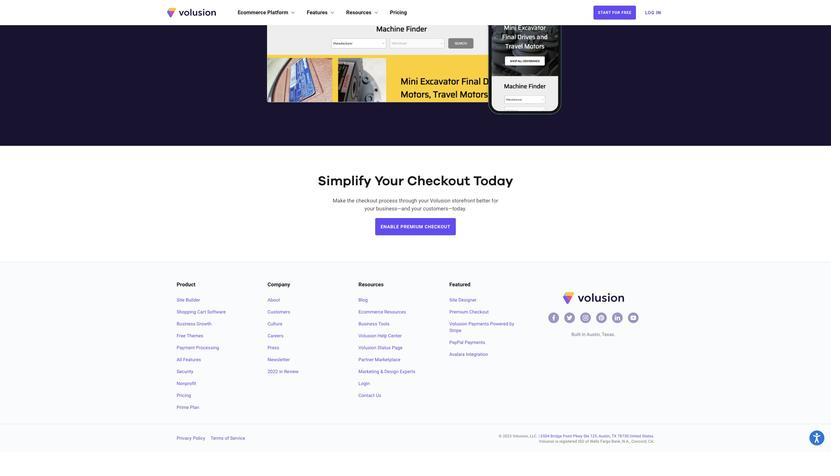 Task type: vqa. For each thing, say whether or not it's contained in the screenshot.
&
yes



Task type: locate. For each thing, give the bounding box(es) containing it.
1 vertical spatial resources
[[359, 282, 384, 288]]

careers link
[[268, 333, 343, 340]]

in for austin,
[[582, 332, 586, 338]]

0 horizontal spatial of
[[225, 436, 229, 442]]

in
[[656, 10, 661, 15]]

pricing for the pricing link to the left
[[177, 393, 191, 399]]

of right terms
[[225, 436, 229, 442]]

privacy
[[177, 436, 192, 442]]

0 vertical spatial in
[[582, 332, 586, 338]]

2 business from the left
[[359, 322, 377, 327]]

facebook image
[[551, 315, 557, 322]]

78730
[[618, 435, 629, 439]]

volusion inside volusion payments powered by stripe
[[450, 322, 468, 327]]

terms
[[211, 436, 224, 442]]

payments down 'premium checkout' link
[[469, 322, 489, 327]]

partner
[[359, 358, 374, 363]]

1 vertical spatial payments
[[465, 340, 486, 346]]

1 horizontal spatial of
[[586, 440, 589, 445]]

volusion for volusion help center
[[359, 334, 377, 339]]

volusion down 6504
[[539, 440, 555, 445]]

stripe
[[450, 328, 462, 334]]

business left tools at the left of the page
[[359, 322, 377, 327]]

volusion inside volusion status page link
[[359, 346, 377, 351]]

security link
[[177, 369, 252, 376]]

business tools
[[359, 322, 390, 327]]

volusion inside 'volusion help center' link
[[359, 334, 377, 339]]

0 horizontal spatial business
[[177, 322, 196, 327]]

payment processing link
[[177, 345, 252, 352]]

0 horizontal spatial features
[[183, 358, 201, 363]]

payments up integration
[[465, 340, 486, 346]]

1 horizontal spatial ecommerce
[[359, 310, 383, 315]]

1 horizontal spatial site
[[450, 298, 457, 303]]

payments for paypal
[[465, 340, 486, 346]]

1 vertical spatial features
[[183, 358, 201, 363]]

volusion payments powered by stripe link
[[450, 321, 525, 334]]

1 vertical spatial in
[[279, 370, 283, 375]]

0 horizontal spatial pricing link
[[177, 393, 252, 399]]

0 vertical spatial resources
[[346, 9, 372, 16]]

0 vertical spatial ecommerce
[[238, 9, 266, 16]]

features
[[307, 9, 328, 16], [183, 358, 201, 363]]

austin, up fargo
[[599, 435, 611, 439]]

nonprofit link
[[177, 381, 252, 388]]

2022 in review
[[268, 370, 299, 375]]

pkwy
[[573, 435, 583, 439]]

site left builder
[[177, 298, 185, 303]]

prime plan
[[177, 405, 199, 411]]

built
[[572, 332, 581, 338]]

6504
[[541, 435, 550, 439]]

twitter image
[[566, 315, 573, 322]]

policy
[[193, 436, 205, 442]]

1 vertical spatial pricing link
[[177, 393, 252, 399]]

free
[[622, 10, 632, 15]]

features button
[[307, 9, 336, 17]]

checkout down site designer link
[[470, 310, 489, 315]]

payments inside volusion payments powered by stripe
[[469, 322, 489, 327]]

ecommerce inside dropdown button
[[238, 9, 266, 16]]

0 horizontal spatial pricing
[[177, 393, 191, 399]]

iso
[[578, 440, 585, 445]]

status
[[378, 346, 391, 351]]

pricing for the top the pricing link
[[390, 9, 407, 16]]

blog
[[359, 298, 368, 303]]

privacy policy
[[177, 436, 205, 442]]

2022 in review link
[[268, 369, 343, 376]]

youtube image
[[630, 315, 637, 322]]

open accessibe: accessibility options, statement and help image
[[814, 434, 821, 443]]

builder
[[186, 298, 200, 303]]

paypal payments link
[[450, 340, 525, 346]]

features inside dropdown button
[[307, 9, 328, 16]]

checkout
[[407, 175, 470, 188], [470, 310, 489, 315]]

1 horizontal spatial in
[[582, 332, 586, 338]]

premium
[[450, 310, 468, 315]]

marketing
[[359, 370, 379, 375]]

tools
[[379, 322, 390, 327]]

1 site from the left
[[177, 298, 185, 303]]

site designer link
[[450, 297, 525, 304]]

1 horizontal spatial pricing link
[[390, 9, 407, 17]]

2022
[[268, 370, 278, 375]]

payments for volusion
[[469, 322, 489, 327]]

ecommerce for ecommerce platform
[[238, 9, 266, 16]]

ecommerce up business tools
[[359, 310, 383, 315]]

premium checkout link
[[450, 309, 525, 316]]

1 horizontal spatial business
[[359, 322, 377, 327]]

paypal
[[450, 340, 464, 346]]

features inside 'link'
[[183, 358, 201, 363]]

0 horizontal spatial ecommerce
[[238, 9, 266, 16]]

in right the built
[[582, 332, 586, 338]]

powered
[[490, 322, 509, 327]]

newsletter
[[268, 358, 290, 363]]

payment processing
[[177, 346, 219, 351]]

site builder
[[177, 298, 200, 303]]

1 horizontal spatial features
[[307, 9, 328, 16]]

cart
[[197, 310, 206, 315]]

volusion up stripe
[[450, 322, 468, 327]]

of inside © 2023 volusion, llc . | 6504 bridge point pkwy ste 125, austin, tx 78730 united states. volusion is registered iso of wells fargo bank, n.a., concord, ca.
[[586, 440, 589, 445]]

shopping cart software
[[177, 310, 226, 315]]

volusion up partner
[[359, 346, 377, 351]]

0 horizontal spatial in
[[279, 370, 283, 375]]

ca.
[[648, 440, 655, 445]]

storefront
[[452, 198, 475, 204]]

in
[[582, 332, 586, 338], [279, 370, 283, 375]]

your right through
[[419, 198, 429, 204]]

avalara integration
[[450, 352, 488, 358]]

log
[[645, 10, 655, 15]]

resources
[[346, 9, 372, 16], [359, 282, 384, 288], [385, 310, 406, 315]]

1 horizontal spatial pricing
[[390, 9, 407, 16]]

customers link
[[268, 309, 343, 316]]

volusion
[[430, 198, 451, 204], [450, 322, 468, 327], [359, 334, 377, 339], [359, 346, 377, 351], [539, 440, 555, 445]]

is
[[556, 440, 559, 445]]

0 vertical spatial payments
[[469, 322, 489, 327]]

your
[[375, 175, 404, 188]]

free
[[177, 334, 186, 339]]

in for review
[[279, 370, 283, 375]]

simplify
[[318, 175, 372, 188]]

ecommerce for ecommerce resources
[[359, 310, 383, 315]]

volusion up customers—today.
[[430, 198, 451, 204]]

ecommerce left the platform
[[238, 9, 266, 16]]

business down shopping at the bottom
[[177, 322, 196, 327]]

partner marketplace link
[[359, 357, 434, 364]]

site for featured
[[450, 298, 457, 303]]

in right the 2022
[[279, 370, 283, 375]]

checkout up customers—today.
[[407, 175, 470, 188]]

bridge
[[551, 435, 562, 439]]

0 vertical spatial features
[[307, 9, 328, 16]]

for
[[492, 198, 499, 204]]

0 vertical spatial austin,
[[587, 332, 601, 338]]

ecommerce
[[238, 9, 266, 16], [359, 310, 383, 315]]

volusion help center
[[359, 334, 402, 339]]

austin, left texas.
[[587, 332, 601, 338]]

volusion for volusion status page
[[359, 346, 377, 351]]

of down ste
[[586, 440, 589, 445]]

resources inside dropdown button
[[346, 9, 372, 16]]

0 vertical spatial pricing
[[390, 9, 407, 16]]

volusion payments powered by stripe
[[450, 322, 514, 334]]

volusion inside © 2023 volusion, llc . | 6504 bridge point pkwy ste 125, austin, tx 78730 united states. volusion is registered iso of wells fargo bank, n.a., concord, ca.
[[539, 440, 555, 445]]

processing
[[196, 346, 219, 351]]

site up premium
[[450, 298, 457, 303]]

your
[[419, 198, 429, 204], [365, 206, 375, 212], [412, 206, 422, 212]]

1 vertical spatial ecommerce
[[359, 310, 383, 315]]

1 vertical spatial pricing
[[177, 393, 191, 399]]

2 site from the left
[[450, 298, 457, 303]]

marketplace
[[375, 358, 401, 363]]

press link
[[268, 345, 343, 352]]

1 vertical spatial austin,
[[599, 435, 611, 439]]

volusion down business tools
[[359, 334, 377, 339]]

0 horizontal spatial site
[[177, 298, 185, 303]]

about link
[[268, 297, 343, 304]]

1 business from the left
[[177, 322, 196, 327]]



Task type: describe. For each thing, give the bounding box(es) containing it.
site builder link
[[177, 297, 252, 304]]

themes
[[187, 334, 204, 339]]

united
[[630, 435, 641, 439]]

volusion inside make the checkout process through your volusion storefront better for your business—and your customers—today.
[[430, 198, 451, 204]]

&
[[381, 370, 383, 375]]

shopping
[[177, 310, 196, 315]]

1 vertical spatial checkout
[[470, 310, 489, 315]]

bank,
[[612, 440, 621, 445]]

ecommerce resources
[[359, 310, 406, 315]]

all
[[177, 358, 182, 363]]

by
[[510, 322, 514, 327]]

©
[[499, 435, 502, 439]]

start for free
[[598, 10, 632, 15]]

avalara
[[450, 352, 465, 358]]

business for resources
[[359, 322, 377, 327]]

volusion help center link
[[359, 333, 434, 340]]

for
[[613, 10, 621, 15]]

checkout
[[425, 225, 451, 230]]

ecommerce resources link
[[359, 309, 434, 316]]

austin, inside © 2023 volusion, llc . | 6504 bridge point pkwy ste 125, austin, tx 78730 united states. volusion is registered iso of wells fargo bank, n.a., concord, ca.
[[599, 435, 611, 439]]

customers—today.
[[423, 206, 467, 212]]

design
[[385, 370, 399, 375]]

point
[[563, 435, 572, 439]]

volusion for volusion payments powered by stripe
[[450, 322, 468, 327]]

help
[[378, 334, 387, 339]]

your down the checkout
[[365, 206, 375, 212]]

checkout
[[356, 198, 378, 204]]

premium checkout
[[450, 310, 489, 315]]

premium
[[401, 225, 423, 230]]

business—and
[[376, 206, 410, 212]]

growth
[[197, 322, 212, 327]]

enable premium checkout link
[[375, 219, 456, 236]]

wells
[[590, 440, 600, 445]]

ecommerce platform button
[[238, 9, 296, 17]]

n.a.,
[[622, 440, 631, 445]]

about
[[268, 298, 280, 303]]

2 vertical spatial resources
[[385, 310, 406, 315]]

plan
[[190, 405, 199, 411]]

built in austin, texas.
[[572, 332, 616, 338]]

the
[[347, 198, 355, 204]]

contact us
[[359, 393, 381, 399]]

fargo
[[601, 440, 611, 445]]

customers
[[268, 310, 290, 315]]

blog link
[[359, 297, 434, 304]]

marketing & design experts
[[359, 370, 416, 375]]

nonprofit
[[177, 382, 196, 387]]

featured
[[450, 282, 471, 288]]

instagram image
[[582, 315, 589, 322]]

linkedin image
[[614, 315, 621, 322]]

paypal payments
[[450, 340, 486, 346]]

login link
[[359, 381, 434, 388]]

site for product
[[177, 298, 185, 303]]

avalara integration link
[[450, 352, 525, 358]]

states.
[[642, 435, 655, 439]]

enable
[[381, 225, 399, 230]]

partner marketplace
[[359, 358, 401, 363]]

business growth link
[[177, 321, 252, 328]]

integration
[[466, 352, 488, 358]]

platform
[[267, 9, 288, 16]]

press
[[268, 346, 279, 351]]

all features link
[[177, 357, 252, 364]]

free themes link
[[177, 333, 252, 340]]

through
[[399, 198, 417, 204]]

newsletter link
[[268, 357, 343, 364]]

start
[[598, 10, 611, 15]]

company
[[268, 282, 290, 288]]

careers
[[268, 334, 284, 339]]

business for product
[[177, 322, 196, 327]]

your down through
[[412, 206, 422, 212]]

log in
[[645, 10, 661, 15]]

enable premium checkout
[[381, 225, 451, 230]]

simplify your checkout today
[[318, 175, 513, 188]]

contact us link
[[359, 393, 434, 399]]

service
[[230, 436, 245, 442]]

product
[[177, 282, 196, 288]]

llc
[[530, 435, 537, 439]]

2023
[[503, 435, 512, 439]]

0 vertical spatial pricing link
[[390, 9, 407, 17]]

0 vertical spatial checkout
[[407, 175, 470, 188]]

terms of service link
[[211, 436, 245, 442]]

business tools link
[[359, 321, 434, 328]]

volusion status page
[[359, 346, 403, 351]]

culture link
[[268, 321, 343, 328]]

texas.
[[602, 332, 616, 338]]

center
[[388, 334, 402, 339]]

prime plan link
[[177, 405, 252, 411]]

page
[[392, 346, 403, 351]]

start for free link
[[594, 6, 636, 20]]

125,
[[590, 435, 598, 439]]

ecommerce platform
[[238, 9, 288, 16]]

pinterest image
[[598, 315, 605, 322]]



